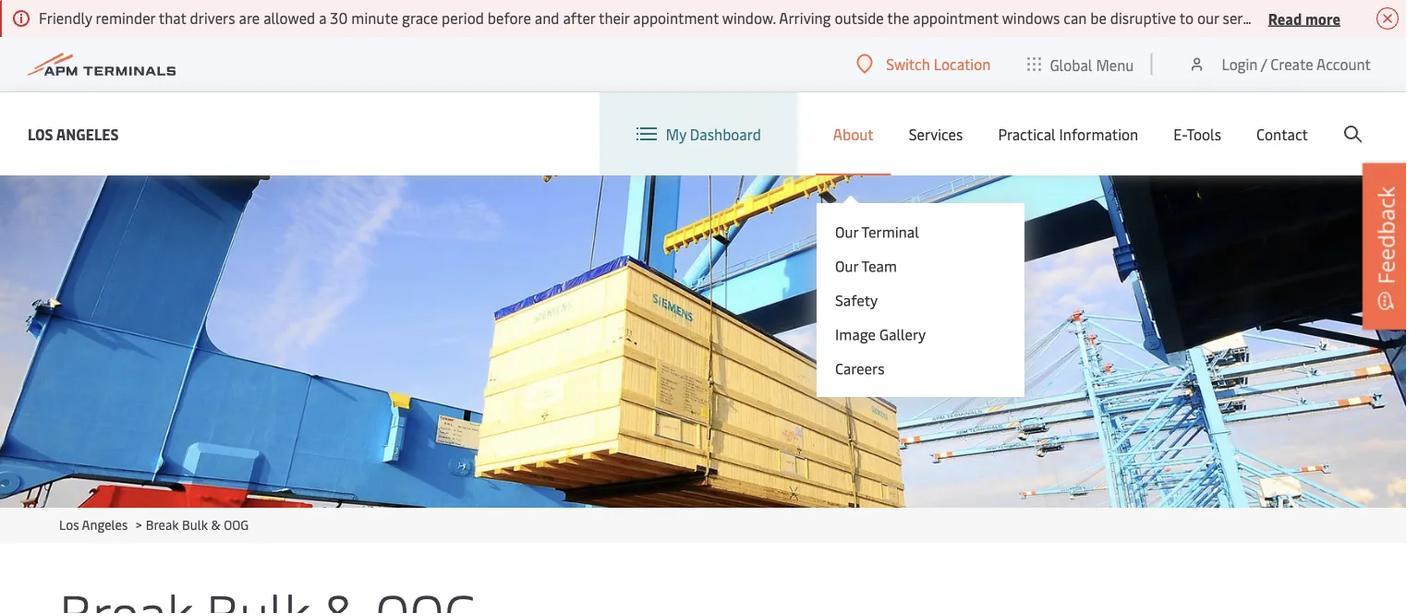 Task type: vqa. For each thing, say whether or not it's contained in the screenshot.
Our Terminal
yes



Task type: locate. For each thing, give the bounding box(es) containing it.
break bulk image
[[0, 176, 1407, 508]]

location
[[934, 54, 991, 74]]

image gallery link
[[835, 324, 969, 345]]

angeles for los angeles > break bulk & oog
[[82, 516, 128, 534]]

0 vertical spatial our
[[835, 222, 859, 242]]

&
[[211, 516, 221, 534]]

0 vertical spatial los
[[28, 124, 53, 144]]

our up our team on the right of the page
[[835, 222, 859, 242]]

about button
[[833, 92, 874, 176]]

our terminal
[[835, 222, 919, 242]]

account
[[1317, 54, 1372, 74]]

team
[[862, 256, 897, 276]]

global menu button
[[1010, 37, 1153, 92]]

more
[[1306, 8, 1341, 28]]

angeles for los angeles
[[56, 124, 119, 144]]

switch
[[887, 54, 930, 74]]

0 horizontal spatial los
[[28, 124, 53, 144]]

los angeles link
[[28, 122, 119, 146], [59, 516, 128, 534]]

terminal
[[862, 222, 919, 242]]

bulk
[[182, 516, 208, 534]]

1 horizontal spatial los
[[59, 516, 79, 534]]

1 vertical spatial angeles
[[82, 516, 128, 534]]

our team link
[[835, 256, 969, 276]]

feedback button
[[1363, 163, 1407, 330]]

1 vertical spatial our
[[835, 256, 859, 276]]

1 vertical spatial los
[[59, 516, 79, 534]]

los
[[28, 124, 53, 144], [59, 516, 79, 534]]

los for los angeles
[[28, 124, 53, 144]]

menu
[[1096, 54, 1134, 74]]

e-tools button
[[1174, 92, 1222, 176]]

1 our from the top
[[835, 222, 859, 242]]

our
[[835, 222, 859, 242], [835, 256, 859, 276]]

login / create account
[[1222, 54, 1372, 74]]

services button
[[909, 92, 963, 176]]

image
[[835, 324, 876, 344]]

our left team
[[835, 256, 859, 276]]

2 our from the top
[[835, 256, 859, 276]]

create
[[1271, 54, 1314, 74]]

image gallery
[[835, 324, 926, 344]]

los angeles > break bulk & oog
[[59, 516, 249, 534]]

angeles
[[56, 124, 119, 144], [82, 516, 128, 534]]

0 vertical spatial angeles
[[56, 124, 119, 144]]

los for los angeles > break bulk & oog
[[59, 516, 79, 534]]

safety
[[835, 290, 878, 310]]

gallery
[[880, 324, 926, 344]]



Task type: describe. For each thing, give the bounding box(es) containing it.
read more
[[1269, 8, 1341, 28]]

e-
[[1174, 124, 1187, 144]]

global
[[1050, 54, 1093, 74]]

practical
[[999, 124, 1056, 144]]

login / create account link
[[1188, 37, 1372, 91]]

global menu
[[1050, 54, 1134, 74]]

my
[[666, 124, 687, 144]]

oog
[[224, 516, 249, 534]]

dashboard
[[690, 124, 761, 144]]

our team
[[835, 256, 897, 276]]

1 vertical spatial los angeles link
[[59, 516, 128, 534]]

careers link
[[835, 359, 969, 379]]

safety link
[[835, 290, 969, 311]]

my dashboard
[[666, 124, 761, 144]]

my dashboard button
[[637, 92, 761, 176]]

services
[[909, 124, 963, 144]]

contact button
[[1257, 92, 1309, 176]]

los angeles
[[28, 124, 119, 144]]

read more button
[[1269, 6, 1341, 30]]

practical information button
[[999, 92, 1139, 176]]

our for our terminal
[[835, 222, 859, 242]]

about
[[833, 124, 874, 144]]

careers
[[835, 359, 885, 378]]

switch location button
[[857, 54, 991, 74]]

/
[[1261, 54, 1267, 74]]

0 vertical spatial los angeles link
[[28, 122, 119, 146]]

switch location
[[887, 54, 991, 74]]

break
[[146, 516, 179, 534]]

feedback
[[1371, 187, 1401, 285]]

>
[[136, 516, 142, 534]]

information
[[1060, 124, 1139, 144]]

contact
[[1257, 124, 1309, 144]]

tools
[[1187, 124, 1222, 144]]

our terminal link
[[835, 222, 969, 242]]

practical information
[[999, 124, 1139, 144]]

our for our team
[[835, 256, 859, 276]]

e-tools
[[1174, 124, 1222, 144]]

close alert image
[[1377, 7, 1399, 30]]

read
[[1269, 8, 1303, 28]]

login
[[1222, 54, 1258, 74]]



